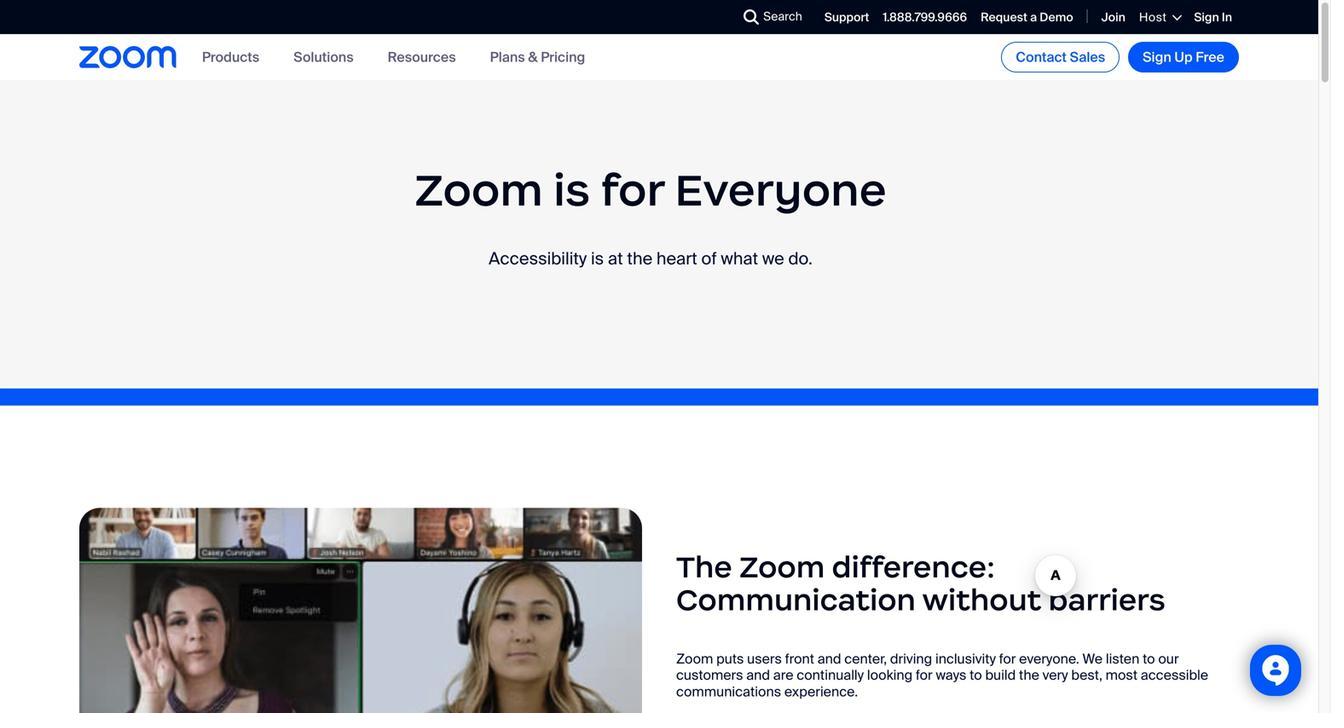 Task type: describe. For each thing, give the bounding box(es) containing it.
1 horizontal spatial and
[[818, 650, 842, 668]]

1 horizontal spatial to
[[1143, 650, 1156, 668]]

is for zoom
[[554, 162, 591, 218]]

sign in
[[1195, 9, 1233, 25]]

resources button
[[388, 48, 456, 66]]

driving
[[891, 650, 933, 668]]

puts
[[717, 650, 744, 668]]

zoom inside the zoom difference: communication without barriers
[[740, 549, 825, 586]]

plans
[[490, 48, 525, 66]]

communications
[[677, 683, 782, 701]]

front
[[786, 650, 815, 668]]

most
[[1106, 667, 1138, 685]]

search
[[764, 9, 803, 24]]

support
[[825, 9, 870, 25]]

request a demo link
[[981, 9, 1074, 25]]

customers
[[677, 667, 744, 685]]

what
[[721, 248, 759, 270]]

very
[[1043, 667, 1069, 685]]

at
[[608, 248, 623, 270]]

zoom is for everyone
[[415, 162, 887, 218]]

heart
[[657, 248, 698, 270]]

we
[[763, 248, 785, 270]]

a
[[1031, 9, 1038, 25]]

inclusivity
[[936, 650, 997, 668]]

the
[[677, 549, 733, 586]]

listen
[[1107, 650, 1140, 668]]

solutions
[[294, 48, 354, 66]]

contact sales
[[1016, 48, 1106, 66]]

zoom puts users front and center, driving inclusivity for everyone. we listen to our customers and are continually looking for ways to build the very best, most accessible communications experience.
[[677, 650, 1209, 701]]

sign up free link
[[1129, 42, 1240, 73]]

zoom for puts
[[677, 650, 714, 668]]

is for accessibility
[[591, 248, 604, 270]]

users
[[748, 650, 782, 668]]

are
[[774, 667, 794, 685]]

0 horizontal spatial the
[[627, 248, 653, 270]]

communication
[[677, 582, 916, 619]]

looking
[[868, 667, 913, 685]]

barriers
[[1049, 582, 1166, 619]]

&
[[529, 48, 538, 66]]

sign for sign up free
[[1144, 48, 1172, 66]]

zoom logo image
[[79, 46, 177, 68]]

1.888.799.9666 link
[[883, 9, 968, 25]]

the inside zoom puts users front and center, driving inclusivity for everyone. we listen to our customers and are continually looking for ways to build the very best, most accessible communications experience.
[[1020, 667, 1040, 685]]

accessibility is at the heart of what we do.
[[489, 248, 813, 270]]

request
[[981, 9, 1028, 25]]

continually
[[797, 667, 864, 685]]

1 horizontal spatial for
[[916, 667, 933, 685]]

1.888.799.9666
[[883, 9, 968, 25]]

sign up free
[[1144, 48, 1225, 66]]



Task type: locate. For each thing, give the bounding box(es) containing it.
ways
[[936, 667, 967, 685]]

join link
[[1102, 9, 1126, 25]]

demo
[[1040, 9, 1074, 25]]

plans & pricing
[[490, 48, 586, 66]]

1 vertical spatial the
[[1020, 667, 1040, 685]]

0 vertical spatial zoom
[[415, 162, 543, 218]]

for left everyone.
[[1000, 650, 1017, 668]]

is up "accessibility" at top left
[[554, 162, 591, 218]]

zoom is for everyone main content
[[0, 80, 1319, 713]]

1 vertical spatial sign
[[1144, 48, 1172, 66]]

the left very
[[1020, 667, 1040, 685]]

products
[[202, 48, 260, 66]]

everyone.
[[1020, 650, 1080, 668]]

0 horizontal spatial zoom
[[415, 162, 543, 218]]

to left our
[[1143, 650, 1156, 668]]

2 vertical spatial zoom
[[677, 650, 714, 668]]

contact sales link
[[1002, 42, 1121, 73]]

and left are
[[747, 667, 771, 685]]

and right front
[[818, 650, 842, 668]]

sign
[[1195, 9, 1220, 25], [1144, 48, 1172, 66]]

support link
[[825, 9, 870, 25]]

request a demo
[[981, 9, 1074, 25]]

contact
[[1016, 48, 1067, 66]]

1 horizontal spatial zoom
[[677, 650, 714, 668]]

in
[[1223, 9, 1233, 25]]

best,
[[1072, 667, 1103, 685]]

to left build
[[970, 667, 983, 685]]

1 horizontal spatial the
[[1020, 667, 1040, 685]]

0 horizontal spatial for
[[601, 162, 665, 218]]

the
[[627, 248, 653, 270], [1020, 667, 1040, 685]]

zoom
[[415, 162, 543, 218], [740, 549, 825, 586], [677, 650, 714, 668]]

search image
[[744, 9, 759, 25], [744, 9, 759, 25]]

sales
[[1071, 48, 1106, 66]]

build
[[986, 667, 1016, 685]]

zoom for is
[[415, 162, 543, 218]]

sign left the 'up'
[[1144, 48, 1172, 66]]

2 horizontal spatial for
[[1000, 650, 1017, 668]]

sign in link
[[1195, 9, 1233, 25]]

1 vertical spatial is
[[591, 248, 604, 270]]

0 vertical spatial the
[[627, 248, 653, 270]]

sign left "in"
[[1195, 9, 1220, 25]]

and
[[818, 650, 842, 668], [747, 667, 771, 685]]

everyone
[[675, 162, 887, 218]]

without
[[923, 582, 1042, 619]]

0 horizontal spatial sign
[[1144, 48, 1172, 66]]

sign for sign in
[[1195, 9, 1220, 25]]

the right at
[[627, 248, 653, 270]]

host button
[[1140, 9, 1181, 25]]

plans & pricing link
[[490, 48, 586, 66]]

host
[[1140, 9, 1168, 25]]

our
[[1159, 650, 1180, 668]]

do.
[[789, 248, 813, 270]]

0 vertical spatial is
[[554, 162, 591, 218]]

zoom inside zoom puts users front and center, driving inclusivity for everyone. we listen to our customers and are continually looking for ways to build the very best, most accessible communications experience.
[[677, 650, 714, 668]]

0 vertical spatial sign
[[1195, 9, 1220, 25]]

solutions button
[[294, 48, 354, 66]]

join
[[1102, 9, 1126, 25]]

for
[[601, 162, 665, 218], [1000, 650, 1017, 668], [916, 667, 933, 685]]

to
[[1143, 650, 1156, 668], [970, 667, 983, 685]]

products button
[[202, 48, 260, 66]]

the zoom difference: communication without barriers
[[677, 549, 1166, 619]]

accessibility
[[489, 248, 587, 270]]

1 horizontal spatial sign
[[1195, 9, 1220, 25]]

0 horizontal spatial and
[[747, 667, 771, 685]]

0 horizontal spatial to
[[970, 667, 983, 685]]

pricing
[[541, 48, 586, 66]]

free
[[1197, 48, 1225, 66]]

difference:
[[832, 549, 996, 586]]

up
[[1175, 48, 1193, 66]]

for left ways
[[916, 667, 933, 685]]

center,
[[845, 650, 888, 668]]

we
[[1083, 650, 1103, 668]]

of
[[702, 248, 717, 270]]

2 horizontal spatial zoom
[[740, 549, 825, 586]]

resources
[[388, 48, 456, 66]]

is
[[554, 162, 591, 218], [591, 248, 604, 270]]

1 vertical spatial zoom
[[740, 549, 825, 586]]

experience.
[[785, 683, 859, 701]]

accessible
[[1142, 667, 1209, 685]]

for up at
[[601, 162, 665, 218]]

is left at
[[591, 248, 604, 270]]



Task type: vqa. For each thing, say whether or not it's contained in the screenshot.
Sign In "link"
yes



